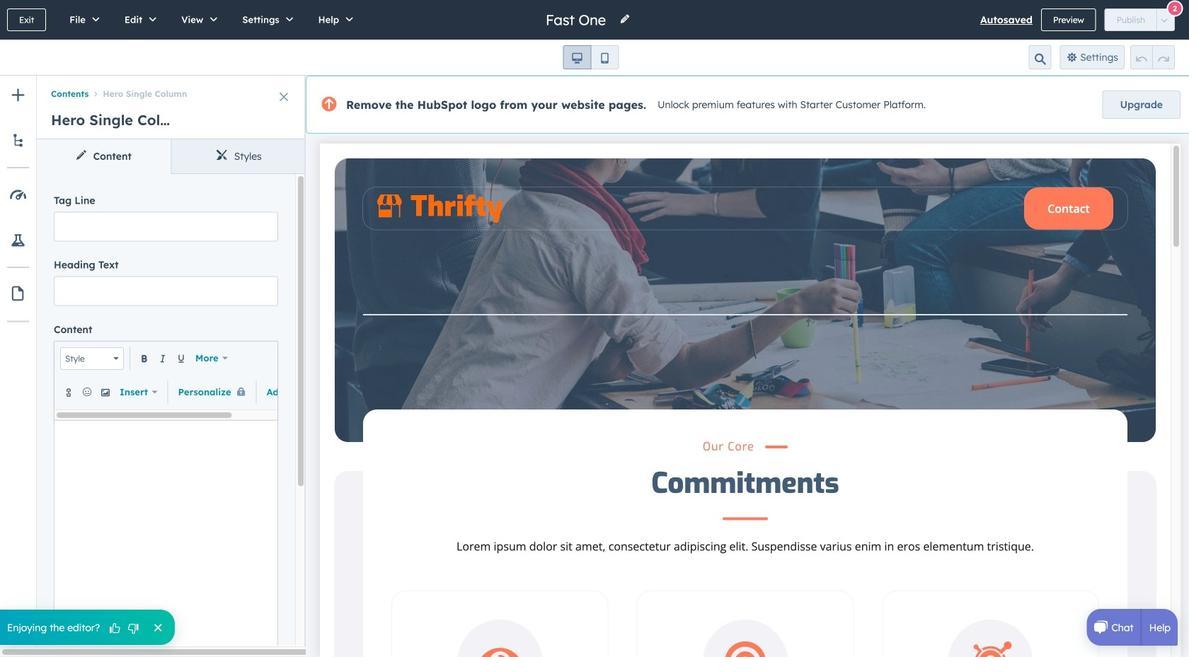 Task type: locate. For each thing, give the bounding box(es) containing it.
group
[[1105, 8, 1175, 31], [563, 45, 619, 69], [1130, 45, 1175, 69]]

navigation
[[37, 76, 306, 101]]

None text field
[[54, 276, 278, 306]]

tab list
[[37, 139, 306, 174]]

application
[[54, 341, 326, 657]]

None text field
[[54, 212, 278, 242]]

None field
[[544, 10, 611, 29]]



Task type: describe. For each thing, give the bounding box(es) containing it.
close image
[[280, 93, 288, 101]]

thumbsdown image
[[127, 623, 140, 636]]

thumbsup image
[[108, 623, 121, 636]]



Task type: vqa. For each thing, say whether or not it's contained in the screenshot.
Search activities Search Box
no



